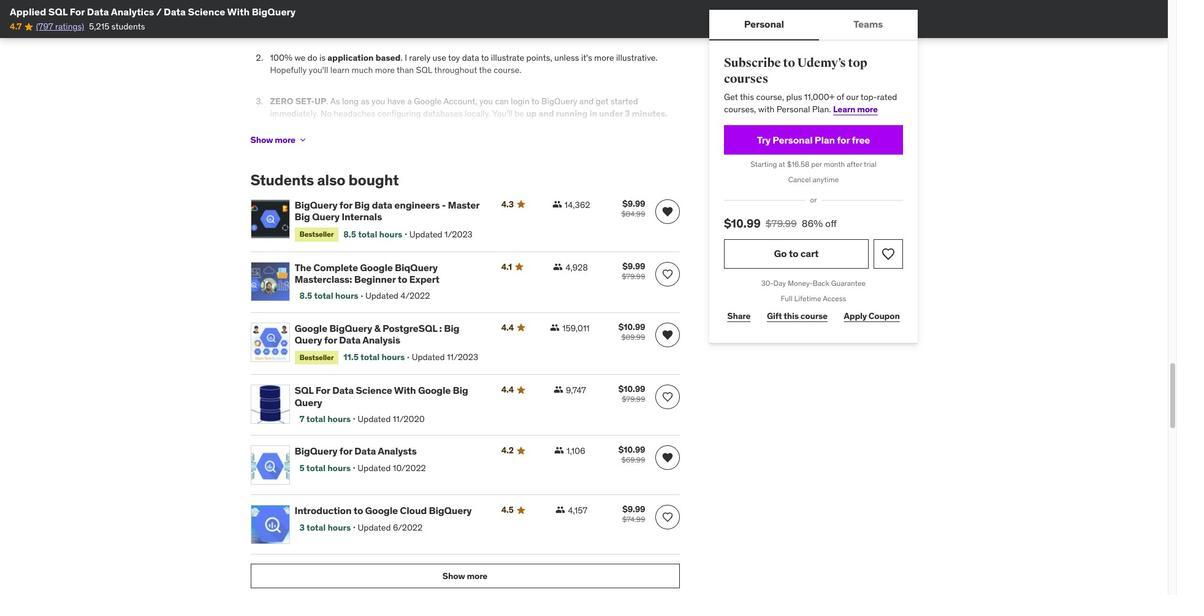 Task type: describe. For each thing, give the bounding box(es) containing it.
updated for analysts
[[358, 462, 391, 473]]

to inside button
[[789, 247, 799, 260]]

1 you from the left
[[372, 96, 385, 107]]

0 horizontal spatial sql
[[48, 6, 68, 18]]

8.5 total hours for updated 4/2022
[[300, 290, 359, 301]]

2 vertical spatial personal
[[773, 134, 813, 146]]

updated 10/2022
[[358, 462, 426, 473]]

do
[[308, 52, 318, 63]]

locally.
[[465, 108, 491, 119]]

5 total hours
[[300, 462, 351, 473]]

learn more link
[[833, 104, 878, 115]]

personal inside button
[[744, 18, 784, 30]]

course
[[801, 310, 828, 321]]

2 you from the left
[[480, 96, 493, 107]]

courses
[[724, 71, 768, 86]]

show for first show more button
[[251, 134, 273, 145]]

0 horizontal spatial with
[[227, 6, 250, 18]]

$10.99 $79.99
[[619, 384, 646, 404]]

xsmall image for sql for data science with google big query
[[554, 385, 564, 395]]

bigquery right cloud
[[429, 505, 472, 517]]

we
[[270, 9, 283, 20]]

total for complete
[[314, 290, 334, 301]]

total for to
[[307, 522, 326, 533]]

have
[[388, 96, 406, 107]]

it's
[[582, 52, 593, 63]]

analytics
[[111, 6, 154, 18]]

10/2022
[[393, 462, 426, 473]]

cloud
[[400, 505, 427, 517]]

6/2022
[[393, 522, 423, 533]]

the inside . i rarely use toy data to illustrate points, unless it's more illustrative. hopefully you'll learn much more than sql throughout the course.
[[479, 64, 492, 76]]

8.5 for updated 1/2023
[[344, 229, 356, 240]]

tab list containing personal
[[709, 10, 918, 40]]

back
[[813, 278, 830, 288]]

(797
[[36, 21, 53, 32]]

zero set-up
[[270, 96, 327, 107]]

big inside google bigquery & postgresql : big query for data analysis
[[444, 322, 460, 334]]

total for for
[[307, 413, 326, 424]]

sql inside sql for data science with google big query
[[295, 384, 314, 397]]

than
[[397, 64, 414, 76]]

be
[[515, 108, 525, 119]]

zero set-
[[270, 96, 315, 107]]

. for i rarely
[[401, 52, 403, 63]]

complete
[[314, 261, 358, 273]]

$9.99 $79.99
[[622, 261, 646, 281]]

go to cart button
[[724, 239, 869, 269]]

as
[[361, 96, 370, 107]]

learn
[[331, 64, 350, 76]]

updated 6/2022
[[358, 522, 423, 533]]

running
[[556, 108, 588, 119]]

4.4 for sql for data science with google big query
[[502, 384, 514, 395]]

google inside . as long as you have a google account, you can login to bigquery and get started immediately. no headaches configuring databases locally. you'll be
[[414, 96, 442, 107]]

sql inside . i rarely use toy data to illustrate points, unless it's more illustrative. hopefully you'll learn much more than sql throughout the course.
[[416, 64, 433, 76]]

$79.99 for $9.99 $79.99
[[622, 272, 646, 281]]

updated down engineers at the left top
[[410, 229, 443, 240]]

or
[[810, 195, 817, 204]]

sql for data science with google big query
[[295, 384, 469, 408]]

(797 ratings)
[[36, 21, 84, 32]]

$10.99 for $10.99 $89.99
[[619, 321, 646, 332]]

to right 'introduction'
[[354, 505, 363, 517]]

8.5 for updated 4/2022
[[300, 290, 312, 301]]

$9.99 $84.99
[[622, 198, 646, 218]]

$89.99
[[622, 332, 646, 341]]

top
[[848, 55, 868, 71]]

share button
[[724, 304, 754, 328]]

per
[[811, 160, 822, 169]]

3 total hours
[[300, 522, 351, 533]]

0 vertical spatial science
[[188, 6, 225, 18]]

go to cart
[[774, 247, 819, 260]]

google up the 'updated 6/2022'
[[365, 505, 398, 517]]

try personal plan for free link
[[724, 125, 903, 155]]

off
[[825, 217, 837, 230]]

updated down :
[[412, 352, 445, 363]]

gift this course
[[767, 310, 828, 321]]

also
[[317, 171, 346, 190]]

updated for science
[[358, 413, 391, 424]]

apply coupon button
[[841, 304, 903, 328]]

xsmall image for bigquery for big data engineers - master big query internals
[[553, 199, 562, 209]]

lifetime
[[795, 294, 821, 303]]

month
[[824, 160, 845, 169]]

86%
[[802, 217, 823, 230]]

11.5
[[344, 352, 359, 363]]

hours down bigquery for big data engineers - master big query internals link
[[379, 229, 403, 240]]

show more for first show more button
[[251, 134, 296, 145]]

bought
[[349, 171, 399, 190]]

1 show more button from the top
[[251, 128, 308, 152]]

big inside sql for data science with google big query
[[453, 384, 469, 397]]

students
[[111, 21, 145, 32]]

$16.58
[[787, 160, 810, 169]]

expert
[[410, 273, 440, 285]]

4.4 for google bigquery & postgresql : big query for data analysis
[[502, 322, 514, 333]]

$79.99 for $10.99 $79.99 86% off
[[766, 217, 797, 230]]

wishlist image for google
[[662, 391, 674, 403]]

4,928
[[566, 262, 588, 273]]

$9.99 for introduction to google cloud bigquery
[[623, 504, 646, 515]]

bestseller for for
[[300, 353, 334, 362]]

hours for for
[[328, 413, 351, 424]]

of inside the get this course, plus 11,000+ of our top-rated courses, with personal plan.
[[837, 92, 844, 103]]

hours for complete
[[335, 290, 359, 301]]

for inside google bigquery & postgresql : big query for data analysis
[[324, 334, 337, 346]]

$10.99 for $10.99 $69.99
[[619, 444, 646, 455]]

starting at $16.58 per month after trial cancel anytime
[[751, 160, 877, 184]]

together
[[381, 9, 416, 20]]

learn
[[833, 104, 856, 115]]

xsmall image for introduction to google cloud bigquery
[[556, 505, 566, 515]]

8.5 total hours for updated 1/2023
[[344, 229, 403, 240]]

introduction to google cloud bigquery link
[[295, 505, 487, 517]]

1 vertical spatial 3
[[300, 522, 305, 533]]

bigquery for big data engineers - master big query internals
[[295, 199, 480, 223]]

5
[[300, 462, 305, 473]]

bigquery for big data engineers - master big query internals link
[[295, 199, 487, 223]]

to inside . i rarely use toy data to illustrate points, unless it's more illustrative. hopefully you'll learn much more than sql throughout the course.
[[481, 52, 489, 63]]

introduction
[[295, 505, 352, 517]]

wishlist image for bigquery for big data engineers - master big query internals
[[662, 205, 674, 218]]

masterclass:
[[295, 273, 352, 285]]

-
[[442, 199, 446, 211]]

analysis
[[363, 334, 401, 346]]

plan
[[815, 134, 835, 146]]

up and running in under 3 minutes.
[[525, 108, 668, 119]]

4.7
[[10, 21, 22, 32]]

$79.99 for $10.99 $79.99
[[622, 395, 646, 404]]

throughout
[[434, 64, 477, 76]]

account,
[[444, 96, 478, 107]]

students
[[251, 171, 314, 190]]

analysts
[[378, 445, 417, 457]]

free
[[852, 134, 870, 146]]

master
[[448, 199, 480, 211]]

7
[[300, 413, 305, 424]]

for inside bigquery for big data engineers - master big query internals
[[340, 199, 353, 211]]

total right 11.5
[[361, 352, 380, 363]]

bigquery up we
[[252, 6, 296, 18]]

:
[[440, 322, 442, 334]]

up
[[315, 96, 327, 107]]

xsmall image inside show more button
[[298, 135, 308, 145]]

1 vertical spatial 100%
[[270, 52, 293, 63]]

trial
[[864, 160, 877, 169]]

xsmall image for bigquery for data analysts
[[555, 446, 564, 455]]

14,362
[[565, 199, 591, 210]]

google bigquery & postgresql : big query for data analysis link
[[295, 322, 487, 346]]

updated 1/2023
[[410, 229, 473, 240]]

data inside . i rarely use toy data to illustrate points, unless it's more illustrative. hopefully you'll learn much more than sql throughout the course.
[[462, 52, 479, 63]]

after
[[847, 160, 863, 169]]



Task type: vqa. For each thing, say whether or not it's contained in the screenshot.
All
no



Task type: locate. For each thing, give the bounding box(es) containing it.
for up 7 total hours on the left of page
[[316, 384, 330, 397]]

bigquery inside google bigquery & postgresql : big query for data analysis
[[330, 322, 372, 334]]

1 vertical spatial 4.4
[[502, 384, 514, 395]]

xsmall image left 9,747
[[554, 385, 564, 395]]

1 vertical spatial xsmall image
[[550, 322, 560, 332]]

this for gift
[[784, 310, 799, 321]]

a
[[408, 96, 412, 107]]

$79.99 inside $10.99 $79.99 86% off
[[766, 217, 797, 230]]

xsmall image left 1,106
[[555, 446, 564, 455]]

$9.99 down "$74.99"
[[623, 563, 646, 574]]

0 vertical spatial the
[[343, 9, 357, 20]]

databases
[[423, 108, 463, 119]]

data down bought
[[372, 199, 393, 211]]

show
[[251, 134, 273, 145], [443, 570, 465, 581]]

1 vertical spatial .
[[327, 96, 329, 107]]

to up up
[[532, 96, 540, 107]]

personal
[[744, 18, 784, 30], [777, 104, 810, 115], [773, 134, 813, 146]]

1 $9.99 from the top
[[623, 198, 646, 209]]

$10.99 for $10.99 $79.99 86% off
[[724, 216, 761, 231]]

updated 4/2022
[[366, 290, 430, 301]]

of left our
[[837, 92, 844, 103]]

3 down started
[[625, 108, 630, 119]]

to left the illustrate
[[481, 52, 489, 63]]

4,157
[[568, 505, 588, 516]]

xsmall image down immediately.
[[298, 135, 308, 145]]

8.5 down masterclass:
[[300, 290, 312, 301]]

0 vertical spatial personal
[[744, 18, 784, 30]]

google down masterclass:
[[295, 322, 328, 334]]

updated down bigquery for data analysts link
[[358, 462, 391, 473]]

gift this course link
[[764, 304, 831, 328]]

4.4 up 4.2
[[502, 384, 514, 395]]

0 vertical spatial wishlist image
[[662, 329, 674, 341]]

big right :
[[444, 322, 460, 334]]

updated 11/2020
[[358, 413, 425, 424]]

courses,
[[724, 104, 756, 115]]

0 vertical spatial $79.99
[[766, 217, 797, 230]]

points,
[[527, 52, 553, 63]]

no
[[321, 108, 332, 119]]

with left we
[[227, 6, 250, 18]]

1 vertical spatial 8.5
[[300, 290, 312, 301]]

course.
[[494, 64, 522, 76]]

show for 1st show more button from the bottom
[[443, 570, 465, 581]]

2 wishlist image from the top
[[662, 391, 674, 403]]

for up 5 total hours
[[340, 445, 353, 457]]

1 vertical spatial science
[[356, 384, 393, 397]]

0 horizontal spatial for
[[70, 6, 85, 18]]

3 wishlist image from the top
[[662, 511, 674, 524]]

bigquery down students also bought
[[295, 199, 338, 211]]

2 show more button from the top
[[251, 564, 680, 588]]

you right as
[[372, 96, 385, 107]]

for down also
[[340, 199, 353, 211]]

sql up the 7
[[295, 384, 314, 397]]

show more for 1st show more button from the bottom
[[443, 570, 488, 581]]

$9.99 right 14,362
[[623, 198, 646, 209]]

applied sql for data analytics / data science with bigquery
[[10, 6, 296, 18]]

1 vertical spatial sql
[[416, 64, 433, 76]]

and up in at the top of page
[[580, 96, 594, 107]]

1 vertical spatial with
[[394, 384, 416, 397]]

. inside . as long as you have a google account, you can login to bigquery and get started immediately. no headaches configuring databases locally. you'll be
[[327, 96, 329, 107]]

we
[[295, 52, 306, 63]]

hours down masterclass:
[[335, 290, 359, 301]]

sql down the i rarely on the left top
[[416, 64, 433, 76]]

google inside sql for data science with google big query
[[418, 384, 451, 397]]

google inside google bigquery & postgresql : big query for data analysis
[[295, 322, 328, 334]]

4.4 down 4.1
[[502, 322, 514, 333]]

$74.99
[[623, 515, 646, 524]]

$79.99 inside $10.99 $79.99
[[622, 395, 646, 404]]

wishlist image for the complete google biqquery masterclass: beginner to expert
[[662, 268, 674, 280]]

total down 'introduction'
[[307, 522, 326, 533]]

1 horizontal spatial data
[[462, 52, 479, 63]]

data right toy at top
[[462, 52, 479, 63]]

query inside google bigquery & postgresql : big query for data analysis
[[295, 334, 322, 346]]

hours down bigquery for data analysts
[[328, 462, 351, 473]]

to inside . as long as you have a google account, you can login to bigquery and get started immediately. no headaches configuring databases locally. you'll be
[[532, 96, 540, 107]]

1 horizontal spatial show more
[[443, 570, 488, 581]]

as
[[331, 96, 340, 107]]

. for as
[[327, 96, 329, 107]]

personal down plus
[[777, 104, 810, 115]]

1 horizontal spatial .
[[401, 52, 403, 63]]

0 vertical spatial 3
[[625, 108, 630, 119]]

with inside sql for data science with google big query
[[394, 384, 416, 397]]

$9.99 inside $9.99 $84.99
[[623, 198, 646, 209]]

wishlist image right "$74.99"
[[662, 511, 674, 524]]

0 horizontal spatial 100%
[[270, 52, 293, 63]]

data inside bigquery for big data engineers - master big query internals
[[372, 199, 393, 211]]

personal up $16.58
[[773, 134, 813, 146]]

long
[[342, 96, 359, 107]]

0 vertical spatial 8.5 total hours
[[344, 229, 403, 240]]

this up courses,
[[740, 92, 754, 103]]

2 horizontal spatial sql
[[416, 64, 433, 76]]

and right up
[[539, 108, 554, 119]]

3 down 'introduction'
[[300, 522, 305, 533]]

data right /
[[164, 6, 186, 18]]

beginner
[[354, 273, 396, 285]]

0 horizontal spatial science
[[188, 6, 225, 18]]

for up ratings)
[[70, 6, 85, 18]]

bigquery up 5 total hours
[[295, 445, 338, 457]]

0 horizontal spatial show
[[251, 134, 273, 145]]

xsmall image for the complete google biqquery masterclass: beginner to expert
[[554, 262, 563, 272]]

gift
[[767, 310, 782, 321]]

11/2023
[[447, 352, 479, 363]]

1 horizontal spatial sql
[[295, 384, 314, 397]]

8.5 total hours down internals at the top
[[344, 229, 403, 240]]

$69.99
[[622, 455, 646, 465]]

0 vertical spatial of
[[333, 9, 341, 20]]

159,011
[[563, 322, 590, 334]]

plus
[[786, 92, 802, 103]]

1 horizontal spatial for
[[316, 384, 330, 397]]

bestseller up the the
[[300, 230, 334, 239]]

data inside google bigquery & postgresql : big query for data analysis
[[339, 334, 361, 346]]

1 horizontal spatial 3
[[625, 108, 630, 119]]

sql up (797 ratings)
[[48, 6, 68, 18]]

wishlist image right $10.99 $79.99
[[662, 391, 674, 403]]

to right the go
[[789, 247, 799, 260]]

xsmall image left the 4,157
[[556, 505, 566, 515]]

hours down 'introduction'
[[328, 522, 351, 533]]

the left course.
[[479, 64, 492, 76]]

the left the code
[[343, 9, 357, 20]]

0 vertical spatial show more
[[251, 134, 296, 145]]

8.5 down internals at the top
[[344, 229, 356, 240]]

0 horizontal spatial data
[[372, 199, 393, 211]]

the complete google biqquery masterclass: beginner to expert
[[295, 261, 440, 285]]

science right /
[[188, 6, 225, 18]]

go
[[774, 247, 787, 260]]

$10.99 for $10.99 $79.99
[[619, 384, 646, 395]]

1 vertical spatial query
[[295, 334, 322, 346]]

1 vertical spatial and
[[539, 108, 554, 119]]

xsmall image
[[554, 262, 563, 272], [550, 322, 560, 332], [554, 385, 564, 395]]

0 horizontal spatial 8.5
[[300, 290, 312, 301]]

1 horizontal spatial 8.5
[[344, 229, 356, 240]]

this inside 'gift this course' link
[[784, 310, 799, 321]]

0 horizontal spatial the
[[343, 9, 357, 20]]

coupon
[[869, 310, 900, 321]]

1 horizontal spatial show
[[443, 570, 465, 581]]

wishlist image right $89.99
[[662, 329, 674, 341]]

to inside subscribe to udemy's top courses
[[783, 55, 795, 71]]

science inside sql for data science with google big query
[[356, 384, 393, 397]]

$79.99 up the go
[[766, 217, 797, 230]]

hours down 'analysis'
[[382, 352, 405, 363]]

query inside bigquery for big data engineers - master big query internals
[[312, 210, 340, 223]]

access
[[823, 294, 847, 303]]

try
[[757, 134, 771, 146]]

xsmall image left 14,362
[[553, 199, 562, 209]]

to inside the complete google biqquery masterclass: beginner to expert
[[398, 273, 408, 285]]

$9.99 inside $9.99 $79.99
[[623, 261, 646, 272]]

1 bestseller from the top
[[300, 230, 334, 239]]

1 vertical spatial $79.99
[[622, 272, 646, 281]]

1 vertical spatial 8.5 total hours
[[300, 290, 359, 301]]

xsmall image
[[298, 135, 308, 145], [553, 199, 562, 209], [555, 446, 564, 455], [556, 505, 566, 515]]

/
[[156, 6, 162, 18]]

the
[[343, 9, 357, 20], [479, 64, 492, 76]]

hours
[[379, 229, 403, 240], [335, 290, 359, 301], [382, 352, 405, 363], [328, 413, 351, 424], [328, 462, 351, 473], [328, 522, 351, 533]]

query inside sql for data science with google big query
[[295, 396, 322, 408]]

much
[[352, 64, 373, 76]]

udemy's
[[798, 55, 846, 71]]

0 horizontal spatial of
[[333, 9, 341, 20]]

0 vertical spatial xsmall image
[[554, 262, 563, 272]]

to up updated 4/2022
[[398, 273, 408, 285]]

2 bestseller from the top
[[300, 353, 334, 362]]

full
[[781, 294, 793, 303]]

of left the code
[[333, 9, 341, 20]]

bestseller left 11.5
[[300, 353, 334, 362]]

tab list
[[709, 10, 918, 40]]

bigquery inside . as long as you have a google account, you can login to bigquery and get started immediately. no headaches configuring databases locally. you'll be
[[542, 96, 578, 107]]

data up 5,215
[[87, 6, 109, 18]]

minutes.
[[632, 108, 668, 119]]

2 4.4 from the top
[[502, 384, 514, 395]]

query
[[312, 210, 340, 223], [295, 334, 322, 346], [295, 396, 322, 408]]

1 vertical spatial of
[[837, 92, 844, 103]]

google up updated 4/2022
[[360, 261, 393, 273]]

the
[[295, 261, 312, 273]]

total right 5
[[307, 462, 326, 473]]

1 horizontal spatial 100%
[[308, 9, 331, 20]]

get
[[596, 96, 609, 107]]

0 vertical spatial 8.5
[[344, 229, 356, 240]]

0 vertical spatial for
[[70, 6, 85, 18]]

1 vertical spatial data
[[372, 199, 393, 211]]

0 vertical spatial .
[[401, 52, 403, 63]]

1 vertical spatial show more button
[[251, 564, 680, 588]]

updated
[[410, 229, 443, 240], [366, 290, 399, 301], [412, 352, 445, 363], [358, 413, 391, 424], [358, 462, 391, 473], [358, 522, 391, 533]]

of
[[333, 9, 341, 20], [837, 92, 844, 103]]

$84.99
[[622, 209, 646, 218]]

you
[[372, 96, 385, 107], [480, 96, 493, 107]]

30-
[[762, 278, 774, 288]]

to left the udemy's
[[783, 55, 795, 71]]

1 vertical spatial the
[[479, 64, 492, 76]]

1 horizontal spatial with
[[394, 384, 416, 397]]

4 $9.99 from the top
[[623, 563, 646, 574]]

8.5 total hours
[[344, 229, 403, 240], [300, 290, 359, 301]]

illustrate
[[491, 52, 525, 63]]

to
[[481, 52, 489, 63], [783, 55, 795, 71], [532, 96, 540, 107], [789, 247, 799, 260], [398, 273, 408, 285], [354, 505, 363, 517]]

8.5 total hours down masterclass:
[[300, 290, 359, 301]]

0 vertical spatial bestseller
[[300, 230, 334, 239]]

bigquery up running
[[542, 96, 578, 107]]

0 horizontal spatial you
[[372, 96, 385, 107]]

and inside . as long as you have a google account, you can login to bigquery and get started immediately. no headaches configuring databases locally. you'll be
[[580, 96, 594, 107]]

total down internals at the top
[[358, 229, 378, 240]]

0 vertical spatial data
[[462, 52, 479, 63]]

the complete google biqquery masterclass: beginner to expert link
[[295, 261, 487, 285]]

0 vertical spatial this
[[740, 92, 754, 103]]

$79.99 up "$10.99 $69.99"
[[622, 395, 646, 404]]

google right a
[[414, 96, 442, 107]]

0 horizontal spatial and
[[539, 108, 554, 119]]

this inside the get this course, plus 11,000+ of our top-rated courses, with personal plan.
[[740, 92, 754, 103]]

personal up subscribe
[[744, 18, 784, 30]]

hours for for
[[328, 462, 351, 473]]

0 vertical spatial and
[[580, 96, 594, 107]]

8.5
[[344, 229, 356, 240], [300, 290, 312, 301]]

up
[[526, 108, 537, 119]]

show more button
[[251, 128, 308, 152], [251, 564, 680, 588]]

bigquery for data analysts
[[295, 445, 417, 457]]

subscribe
[[724, 55, 781, 71]]

2 vertical spatial sql
[[295, 384, 314, 397]]

for left the free at the right
[[837, 134, 850, 146]]

1 wishlist image from the top
[[662, 329, 674, 341]]

for
[[837, 134, 850, 146], [340, 199, 353, 211], [324, 334, 337, 346], [340, 445, 353, 457]]

data inside sql for data science with google big query
[[332, 384, 354, 397]]

immediately.
[[270, 108, 319, 119]]

&
[[375, 322, 381, 334]]

1 4.4 from the top
[[502, 322, 514, 333]]

money-
[[788, 278, 813, 288]]

$79.99 up $10.99 $89.99
[[622, 272, 646, 281]]

$9.99 inside $9.99 $74.99
[[623, 504, 646, 515]]

1 vertical spatial this
[[784, 310, 799, 321]]

show more
[[251, 134, 296, 145], [443, 570, 488, 581]]

1 horizontal spatial this
[[784, 310, 799, 321]]

starting
[[751, 160, 777, 169]]

data up 11.5
[[339, 334, 361, 346]]

bestseller for big
[[300, 230, 334, 239]]

1 horizontal spatial the
[[479, 64, 492, 76]]

total
[[358, 229, 378, 240], [314, 290, 334, 301], [361, 352, 380, 363], [307, 413, 326, 424], [307, 462, 326, 473], [307, 522, 326, 533]]

0 vertical spatial with
[[227, 6, 250, 18]]

for left "&"
[[324, 334, 337, 346]]

1 vertical spatial for
[[316, 384, 330, 397]]

anytime
[[813, 175, 839, 184]]

big down bought
[[355, 199, 370, 211]]

for inside sql for data science with google big query
[[316, 384, 330, 397]]

is
[[320, 52, 326, 63]]

science down 11.5 total hours
[[356, 384, 393, 397]]

configuring
[[378, 108, 421, 119]]

internals
[[342, 210, 382, 223]]

2 vertical spatial xsmall image
[[554, 385, 564, 395]]

updated down introduction to google cloud bigquery
[[358, 522, 391, 533]]

2 vertical spatial wishlist image
[[662, 511, 674, 524]]

1 vertical spatial wishlist image
[[662, 391, 674, 403]]

1 horizontal spatial you
[[480, 96, 493, 107]]

you'll
[[493, 108, 513, 119]]

total right the 7
[[307, 413, 326, 424]]

big down students
[[295, 210, 310, 223]]

$9.99 down $84.99 at the top of page
[[623, 261, 646, 272]]

1 vertical spatial personal
[[777, 104, 810, 115]]

applied
[[10, 6, 46, 18]]

hours for to
[[328, 522, 351, 533]]

0 vertical spatial 100%
[[308, 9, 331, 20]]

2 $9.99 from the top
[[623, 261, 646, 272]]

wishlist image
[[662, 329, 674, 341], [662, 391, 674, 403], [662, 511, 674, 524]]

1 vertical spatial show
[[443, 570, 465, 581]]

0 horizontal spatial show more
[[251, 134, 296, 145]]

personal inside the get this course, plus 11,000+ of our top-rated courses, with personal plan.
[[777, 104, 810, 115]]

$9.99 for the complete google biqquery masterclass: beginner to expert
[[623, 261, 646, 272]]

subscribe to udemy's top courses
[[724, 55, 868, 86]]

0 horizontal spatial this
[[740, 92, 754, 103]]

google down updated 11/2023 at the left of the page
[[418, 384, 451, 397]]

. inside . i rarely use toy data to illustrate points, unless it's more illustrative. hopefully you'll learn much more than sql throughout the course.
[[401, 52, 403, 63]]

$9.99 down $69.99
[[623, 504, 646, 515]]

sql for data science with google big query link
[[295, 384, 487, 408]]

this right gift
[[784, 310, 799, 321]]

0 vertical spatial show
[[251, 134, 273, 145]]

2 vertical spatial $79.99
[[622, 395, 646, 404]]

9,747
[[566, 385, 586, 396]]

3 $9.99 from the top
[[623, 504, 646, 515]]

bigquery inside bigquery for big data engineers - master big query internals
[[295, 199, 338, 211]]

toy
[[448, 52, 460, 63]]

1 horizontal spatial of
[[837, 92, 844, 103]]

wishlist image for big
[[662, 329, 674, 341]]

1 horizontal spatial science
[[356, 384, 393, 397]]

1 vertical spatial bestseller
[[300, 353, 334, 362]]

1 horizontal spatial and
[[580, 96, 594, 107]]

. left as
[[327, 96, 329, 107]]

wishlist image
[[662, 205, 674, 218], [881, 247, 896, 261], [662, 268, 674, 280], [662, 452, 674, 464]]

updated down beginner in the top left of the page
[[366, 290, 399, 301]]

headaches
[[334, 108, 376, 119]]

total for for
[[307, 462, 326, 473]]

100%
[[308, 9, 331, 20], [270, 52, 293, 63]]

0 vertical spatial sql
[[48, 6, 68, 18]]

0 horizontal spatial 3
[[300, 522, 305, 533]]

big down 11/2023
[[453, 384, 469, 397]]

$10.99
[[724, 216, 761, 231], [619, 321, 646, 332], [619, 384, 646, 395], [619, 444, 646, 455]]

0 horizontal spatial .
[[327, 96, 329, 107]]

with up 11/2020
[[394, 384, 416, 397]]

hours up bigquery for data analysts
[[328, 413, 351, 424]]

0 vertical spatial 4.4
[[502, 322, 514, 333]]

learn more
[[833, 104, 878, 115]]

cancel
[[788, 175, 811, 184]]

this for get
[[740, 92, 754, 103]]

data
[[87, 6, 109, 18], [164, 6, 186, 18], [339, 334, 361, 346], [332, 384, 354, 397], [355, 445, 376, 457]]

data up the updated 10/2022
[[355, 445, 376, 457]]

xsmall image for google bigquery & postgresql : big query for data analysis
[[550, 322, 560, 332]]

bigquery left "&"
[[330, 322, 372, 334]]

100% right write
[[308, 9, 331, 20]]

google inside the complete google biqquery masterclass: beginner to expert
[[360, 261, 393, 273]]

xsmall image left 4,928
[[554, 262, 563, 272]]

0 vertical spatial query
[[312, 210, 340, 223]]

xsmall image left 159,011
[[550, 322, 560, 332]]

biqquery
[[395, 261, 438, 273]]

2 vertical spatial query
[[295, 396, 322, 408]]

. up the than
[[401, 52, 403, 63]]

100% up hopefully
[[270, 52, 293, 63]]

wishlist image for bigquery for data analysts
[[662, 452, 674, 464]]

in
[[590, 108, 598, 119]]

$9.99 for bigquery for big data engineers - master big query internals
[[623, 198, 646, 209]]

data up 7 total hours on the left of page
[[332, 384, 354, 397]]

updated for cloud
[[358, 522, 391, 533]]

updated for biqquery
[[366, 290, 399, 301]]

0 vertical spatial show more button
[[251, 128, 308, 152]]

1 vertical spatial show more
[[443, 570, 488, 581]]



